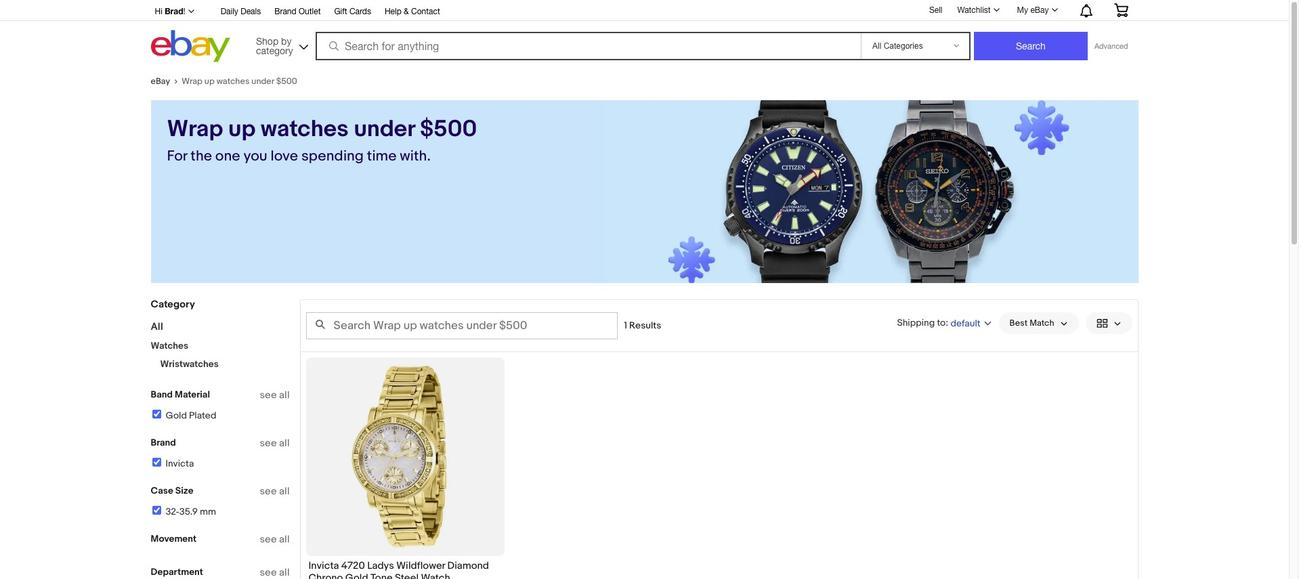 Task type: vqa. For each thing, say whether or not it's contained in the screenshot.
books,
no



Task type: locate. For each thing, give the bounding box(es) containing it.
brand
[[275, 7, 297, 16], [151, 437, 176, 449]]

0 horizontal spatial invicta
[[166, 458, 194, 470]]

cards
[[350, 7, 371, 16]]

gold plated link
[[150, 410, 217, 421]]

wristwatches
[[160, 358, 219, 370]]

1 vertical spatial ebay
[[151, 76, 170, 87]]

$500 inside wrap up watches under $500 for the one you love spending time with.
[[420, 115, 477, 144]]

0 vertical spatial wrap
[[182, 76, 203, 87]]

band
[[151, 389, 173, 400]]

0 horizontal spatial gold
[[166, 410, 187, 421]]

watches for wrap up watches under $500 for the one you love spending time with.
[[261, 115, 349, 144]]

invicta right invicta checkbox
[[166, 458, 194, 470]]

brand up invicta checkbox
[[151, 437, 176, 449]]

gold right gold plated checkbox
[[166, 410, 187, 421]]

1 horizontal spatial brand
[[275, 7, 297, 16]]

ebay link
[[151, 76, 182, 87]]

brad
[[165, 6, 183, 16]]

0 vertical spatial invicta
[[166, 458, 194, 470]]

best
[[1010, 318, 1028, 329]]

my ebay link
[[1010, 2, 1064, 18]]

gift cards link
[[334, 5, 371, 20]]

watchlist
[[958, 5, 991, 15]]

1 horizontal spatial watches
[[261, 115, 349, 144]]

1 vertical spatial up
[[228, 115, 256, 144]]

invicta
[[166, 458, 194, 470], [309, 560, 339, 573]]

1 horizontal spatial invicta
[[309, 560, 339, 573]]

2 see all from the top
[[260, 437, 290, 450]]

1 horizontal spatial under
[[354, 115, 415, 144]]

1 all from the top
[[279, 389, 290, 402]]

invicta 4720 ladys wildflower diamond chrono gold tone steel watch
[[309, 560, 489, 579]]

see all for invicta
[[260, 437, 290, 450]]

under
[[252, 76, 274, 87], [354, 115, 415, 144]]

1 horizontal spatial up
[[228, 115, 256, 144]]

all for 32-35.9 mm
[[279, 485, 290, 498]]

my
[[1018, 5, 1029, 15]]

wrap for wrap up watches under $500 for the one you love spending time with.
[[167, 115, 223, 144]]

mm
[[200, 506, 216, 518]]

2 see from the top
[[260, 437, 277, 450]]

see all button for invicta
[[260, 437, 290, 450]]

invicta for invicta 4720 ladys wildflower diamond chrono gold tone steel watch
[[309, 560, 339, 573]]

see
[[260, 389, 277, 402], [260, 437, 277, 450], [260, 485, 277, 498], [260, 533, 277, 546]]

gold plated
[[166, 410, 217, 421]]

4 see from the top
[[260, 533, 277, 546]]

advanced link
[[1088, 33, 1135, 60]]

gift cards
[[334, 7, 371, 16]]

0 horizontal spatial under
[[252, 76, 274, 87]]

movement
[[151, 533, 197, 545]]

3 see all from the top
[[260, 485, 290, 498]]

love
[[271, 148, 298, 165]]

1 see from the top
[[260, 389, 277, 402]]

1 results
[[624, 320, 662, 331]]

1 horizontal spatial ebay
[[1031, 5, 1049, 15]]

1 vertical spatial $500
[[420, 115, 477, 144]]

1 vertical spatial wrap
[[167, 115, 223, 144]]

gold
[[166, 410, 187, 421], [345, 572, 368, 579]]

1 vertical spatial invicta
[[309, 560, 339, 573]]

0 horizontal spatial ebay
[[151, 76, 170, 87]]

wrap up watches under $500 for the one you love spending time with.
[[167, 115, 477, 165]]

3 see from the top
[[260, 485, 277, 498]]

35.9
[[179, 506, 198, 518]]

0 horizontal spatial $500
[[276, 76, 297, 87]]

ebay
[[1031, 5, 1049, 15], [151, 76, 170, 87]]

see all for gold plated
[[260, 389, 290, 402]]

invicta inside invicta 4720 ladys wildflower diamond chrono gold tone steel watch
[[309, 560, 339, 573]]

by
[[281, 36, 292, 46]]

invicta for invicta
[[166, 458, 194, 470]]

up inside wrap up watches under $500 for the one you love spending time with.
[[228, 115, 256, 144]]

up up you on the top left of page
[[228, 115, 256, 144]]

shipping to : default
[[897, 317, 981, 329]]

help & contact
[[385, 7, 440, 16]]

1 horizontal spatial gold
[[345, 572, 368, 579]]

up right ebay link
[[204, 76, 215, 87]]

0 horizontal spatial up
[[204, 76, 215, 87]]

0 vertical spatial gold
[[166, 410, 187, 421]]

0 vertical spatial watches
[[217, 76, 250, 87]]

under down category
[[252, 76, 274, 87]]

0 horizontal spatial brand
[[151, 437, 176, 449]]

see for 32-35.9 mm
[[260, 485, 277, 498]]

up
[[204, 76, 215, 87], [228, 115, 256, 144]]

0 vertical spatial $500
[[276, 76, 297, 87]]

$500 for wrap up watches under $500
[[276, 76, 297, 87]]

2 all from the top
[[279, 437, 290, 450]]

brand inside wrap up watches under $500 main content
[[151, 437, 176, 449]]

wrap for wrap up watches under $500
[[182, 76, 203, 87]]

1 vertical spatial under
[[354, 115, 415, 144]]

under for wrap up watches under $500 for the one you love spending time with.
[[354, 115, 415, 144]]

contact
[[411, 7, 440, 16]]

3 see all button from the top
[[260, 485, 290, 498]]

watches
[[217, 76, 250, 87], [261, 115, 349, 144]]

tone
[[371, 572, 393, 579]]

$500
[[276, 76, 297, 87], [420, 115, 477, 144]]

0 vertical spatial up
[[204, 76, 215, 87]]

gold left tone
[[345, 572, 368, 579]]

gift
[[334, 7, 347, 16]]

see all
[[260, 389, 290, 402], [260, 437, 290, 450], [260, 485, 290, 498], [260, 533, 290, 546]]

your shopping cart image
[[1114, 3, 1129, 17]]

0 vertical spatial ebay
[[1031, 5, 1049, 15]]

4 all from the top
[[279, 533, 290, 546]]

watches inside wrap up watches under $500 for the one you love spending time with.
[[261, 115, 349, 144]]

0 vertical spatial brand
[[275, 7, 297, 16]]

all watches wristwatches
[[151, 321, 219, 370]]

brand left outlet
[[275, 7, 297, 16]]

shop by category
[[256, 36, 293, 56]]

0 horizontal spatial watches
[[217, 76, 250, 87]]

watch
[[421, 572, 450, 579]]

4 see all button from the top
[[260, 533, 290, 546]]

1 see all from the top
[[260, 389, 290, 402]]

1 see all button from the top
[[260, 389, 290, 402]]

deals
[[241, 7, 261, 16]]

brand for brand outlet
[[275, 7, 297, 16]]

Enter your search keyword text field
[[306, 312, 618, 339]]

1 vertical spatial brand
[[151, 437, 176, 449]]

ebay inside wrap up watches under $500 main content
[[151, 76, 170, 87]]

32-
[[166, 506, 179, 518]]

wrap
[[182, 76, 203, 87], [167, 115, 223, 144]]

match
[[1030, 318, 1055, 329]]

under up "time"
[[354, 115, 415, 144]]

ladys
[[367, 560, 394, 573]]

$500 down category
[[276, 76, 297, 87]]

1 vertical spatial gold
[[345, 572, 368, 579]]

time
[[367, 148, 397, 165]]

under inside wrap up watches under $500 for the one you love spending time with.
[[354, 115, 415, 144]]

see all for 32-35.9 mm
[[260, 485, 290, 498]]

1 horizontal spatial $500
[[420, 115, 477, 144]]

outlet
[[299, 7, 321, 16]]

band material
[[151, 389, 210, 400]]

best match
[[1010, 318, 1055, 329]]

3 all from the top
[[279, 485, 290, 498]]

account navigation
[[147, 0, 1139, 21]]

2 see all button from the top
[[260, 437, 290, 450]]

Search for anything text field
[[318, 33, 859, 59]]

0 vertical spatial under
[[252, 76, 274, 87]]

brand inside account navigation
[[275, 7, 297, 16]]

None submit
[[974, 32, 1088, 60]]

sell
[[930, 5, 943, 15]]

wrap inside wrap up watches under $500 for the one you love spending time with.
[[167, 115, 223, 144]]

$500 up 'with.'
[[420, 115, 477, 144]]

1 vertical spatial watches
[[261, 115, 349, 144]]

invicta left 4720
[[309, 560, 339, 573]]

all
[[279, 389, 290, 402], [279, 437, 290, 450], [279, 485, 290, 498], [279, 533, 290, 546]]

all
[[151, 321, 163, 333]]



Task type: describe. For each thing, give the bounding box(es) containing it.
spending
[[301, 148, 364, 165]]

watches
[[151, 340, 188, 352]]

view: gallery view image
[[1097, 316, 1122, 330]]

best match button
[[999, 312, 1079, 334]]

hi
[[155, 7, 163, 16]]

daily
[[221, 7, 238, 16]]

brand outlet link
[[275, 5, 321, 20]]

none submit inside shop by category banner
[[974, 32, 1088, 60]]

up for wrap up watches under $500
[[204, 76, 215, 87]]

category
[[151, 298, 195, 311]]

wrap up watches under $500 main content
[[140, 66, 1150, 579]]

!
[[183, 7, 185, 16]]

results
[[630, 320, 662, 331]]

sell link
[[924, 5, 949, 15]]

for
[[167, 148, 187, 165]]

wrap up watches under $500
[[182, 76, 297, 87]]

$500 for wrap up watches under $500 for the one you love spending time with.
[[420, 115, 477, 144]]

all link
[[151, 321, 163, 333]]

case size
[[151, 485, 194, 497]]

see for invicta
[[260, 437, 277, 450]]

gold inside invicta 4720 ladys wildflower diamond chrono gold tone steel watch
[[345, 572, 368, 579]]

up for wrap up watches under $500 for the one you love spending time with.
[[228, 115, 256, 144]]

ebay inside account navigation
[[1031, 5, 1049, 15]]

advanced
[[1095, 42, 1129, 50]]

Gold Plated checkbox
[[152, 410, 161, 419]]

:
[[946, 317, 949, 328]]

default
[[951, 317, 981, 329]]

1
[[624, 320, 627, 331]]

&
[[404, 7, 409, 16]]

shop by category banner
[[147, 0, 1139, 66]]

steel
[[395, 572, 419, 579]]

case
[[151, 485, 173, 497]]

invicta link
[[150, 458, 194, 470]]

see for gold plated
[[260, 389, 277, 402]]

help & contact link
[[385, 5, 440, 20]]

Invicta checkbox
[[152, 458, 161, 467]]

see all button for gold plated
[[260, 389, 290, 402]]

watches for wrap up watches under $500
[[217, 76, 250, 87]]

category
[[256, 45, 293, 56]]

you
[[244, 148, 267, 165]]

size
[[175, 485, 194, 497]]

shop by category button
[[250, 30, 311, 59]]

daily deals link
[[221, 5, 261, 20]]

4720
[[341, 560, 365, 573]]

one
[[215, 148, 240, 165]]

shipping
[[897, 317, 935, 328]]

the
[[191, 148, 212, 165]]

4 see all from the top
[[260, 533, 290, 546]]

all for invicta
[[279, 437, 290, 450]]

wildflower
[[397, 560, 445, 573]]

invicta 4720 ladys wildflower diamond chrono gold tone steel watch link
[[309, 560, 502, 579]]

invicta 4720 ladys wildflower diamond chrono gold tone steel watch image
[[306, 358, 504, 556]]

department
[[151, 567, 203, 578]]

daily deals
[[221, 7, 261, 16]]

hi brad !
[[155, 6, 185, 16]]

brand outlet
[[275, 7, 321, 16]]

under for wrap up watches under $500
[[252, 76, 274, 87]]

chrono
[[309, 572, 343, 579]]

material
[[175, 389, 210, 400]]

diamond
[[448, 560, 489, 573]]

plated
[[189, 410, 217, 421]]

watchlist link
[[950, 2, 1006, 18]]

32-35.9 mm
[[166, 506, 216, 518]]

all for gold plated
[[279, 389, 290, 402]]

help
[[385, 7, 402, 16]]

32-35.9 mm link
[[150, 506, 216, 518]]

brand for brand
[[151, 437, 176, 449]]

with.
[[400, 148, 431, 165]]

32-35.9 mm checkbox
[[152, 506, 161, 515]]

to
[[937, 317, 946, 328]]

shop
[[256, 36, 279, 46]]

my ebay
[[1018, 5, 1049, 15]]

see all button for 32-35.9 mm
[[260, 485, 290, 498]]



